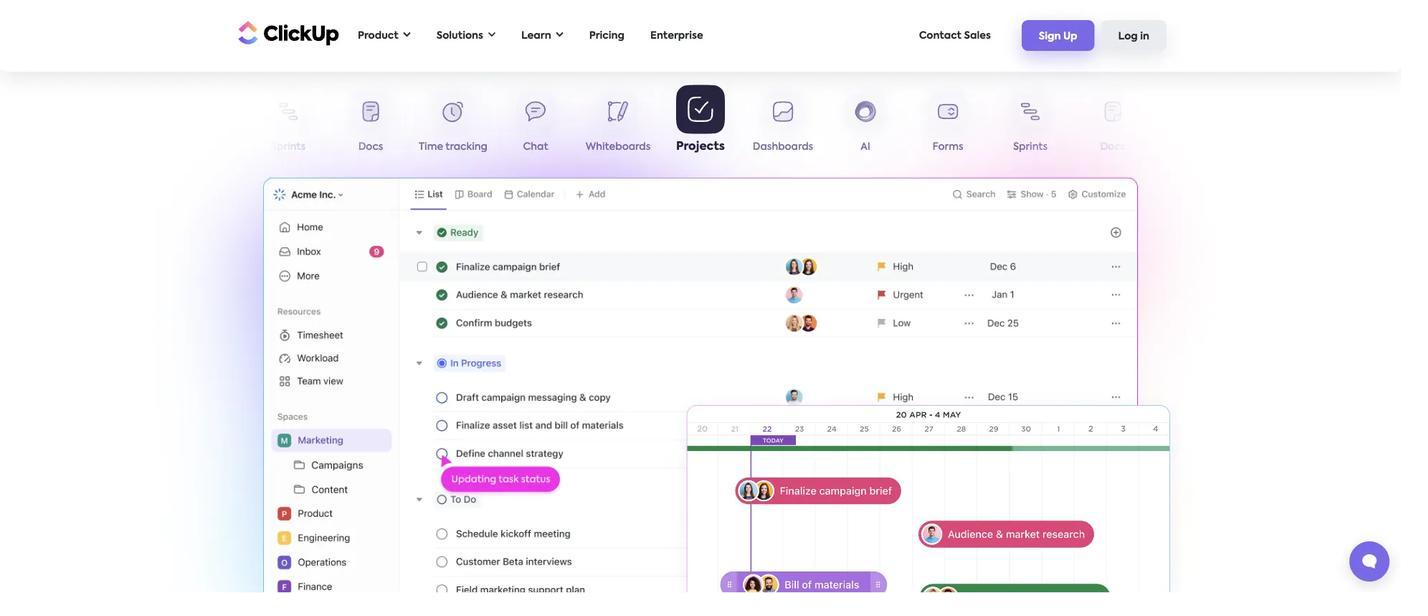 Task type: describe. For each thing, give the bounding box(es) containing it.
1 time tracking from the left
[[419, 142, 488, 152]]

1 time tracking button from the left
[[412, 92, 494, 158]]

1 forms from the left
[[190, 142, 221, 152]]

sales
[[964, 30, 991, 41]]

dashboards
[[753, 142, 813, 152]]

solutions
[[437, 30, 483, 41]]

1 docs button from the left
[[330, 92, 412, 158]]

log
[[1118, 31, 1138, 41]]

contact sales link
[[912, 21, 998, 50]]

docs for second docs button from right
[[358, 142, 383, 152]]

dashboards button
[[742, 92, 824, 158]]

2 forms button from the left
[[907, 92, 989, 158]]

2 tracking from the left
[[1188, 142, 1230, 152]]

sign
[[1039, 31, 1061, 41]]

2 time tracking button from the left
[[1154, 92, 1237, 158]]

2 time from the left
[[1161, 142, 1185, 152]]

pricing
[[589, 30, 625, 41]]

2 docs button from the left
[[1072, 92, 1154, 158]]

contact sales
[[919, 30, 991, 41]]

1 tracking from the left
[[446, 142, 488, 152]]

sign up button
[[1022, 20, 1095, 51]]

log in link
[[1101, 20, 1167, 51]]

1 sprints from the left
[[271, 142, 305, 152]]

1 forms button from the left
[[165, 92, 247, 158]]

chat
[[523, 142, 548, 152]]

2 sprints from the left
[[1013, 142, 1048, 152]]

whiteboards button
[[577, 92, 659, 158]]

ai button
[[824, 92, 907, 158]]

product button
[[351, 21, 418, 50]]

contact
[[919, 30, 962, 41]]

enterprise link
[[643, 21, 710, 50]]



Task type: locate. For each thing, give the bounding box(es) containing it.
enterprise
[[650, 30, 703, 41]]

learn
[[521, 30, 551, 41]]

1 horizontal spatial forms button
[[907, 92, 989, 158]]

pricing link
[[582, 21, 632, 50]]

2 time tracking from the left
[[1161, 142, 1230, 152]]

1 horizontal spatial time
[[1161, 142, 1185, 152]]

0 horizontal spatial tracking
[[446, 142, 488, 152]]

0 horizontal spatial time
[[419, 142, 443, 152]]

learn button
[[514, 21, 571, 50]]

tracking
[[446, 142, 488, 152], [1188, 142, 1230, 152]]

ai
[[861, 142, 870, 152]]

1 horizontal spatial time tracking button
[[1154, 92, 1237, 158]]

1 horizontal spatial tracking
[[1188, 142, 1230, 152]]

docs button
[[330, 92, 412, 158], [1072, 92, 1154, 158]]

time tracking
[[419, 142, 488, 152], [1161, 142, 1230, 152]]

0 horizontal spatial docs
[[358, 142, 383, 152]]

forms button
[[165, 92, 247, 158], [907, 92, 989, 158]]

whiteboards
[[586, 142, 651, 152]]

0 horizontal spatial docs button
[[330, 92, 412, 158]]

1 time from the left
[[419, 142, 443, 152]]

up
[[1063, 31, 1078, 41]]

time
[[419, 142, 443, 152], [1161, 142, 1185, 152]]

in
[[1140, 31, 1150, 41]]

solutions button
[[429, 21, 503, 50]]

time tracking button
[[412, 92, 494, 158], [1154, 92, 1237, 158]]

1 sprints button from the left
[[247, 92, 330, 158]]

product
[[358, 30, 398, 41]]

docs
[[358, 142, 383, 152], [1101, 142, 1125, 152]]

0 horizontal spatial sprints
[[271, 142, 305, 152]]

projects
[[676, 141, 725, 152]]

sprints button
[[247, 92, 330, 158], [989, 92, 1072, 158]]

0 horizontal spatial time tracking button
[[412, 92, 494, 158]]

1 horizontal spatial docs button
[[1072, 92, 1154, 158]]

docs for 1st docs button from right
[[1101, 142, 1125, 152]]

0 horizontal spatial forms
[[190, 142, 221, 152]]

sign up
[[1039, 31, 1078, 41]]

forms
[[190, 142, 221, 152], [933, 142, 963, 152]]

0 horizontal spatial sprints button
[[247, 92, 330, 158]]

2 forms from the left
[[933, 142, 963, 152]]

0 horizontal spatial time tracking
[[419, 142, 488, 152]]

0 horizontal spatial forms button
[[165, 92, 247, 158]]

log in
[[1118, 31, 1150, 41]]

1 horizontal spatial sprints
[[1013, 142, 1048, 152]]

projects button
[[659, 85, 742, 156]]

1 horizontal spatial time tracking
[[1161, 142, 1230, 152]]

chat button
[[494, 92, 577, 158]]

2 docs from the left
[[1101, 142, 1125, 152]]

1 horizontal spatial docs
[[1101, 142, 1125, 152]]

sprints
[[271, 142, 305, 152], [1013, 142, 1048, 152]]

1 horizontal spatial forms
[[933, 142, 963, 152]]

1 horizontal spatial sprints button
[[989, 92, 1072, 158]]

1 docs from the left
[[358, 142, 383, 152]]

projects image
[[668, 389, 1188, 593]]

clickup image
[[234, 19, 339, 46]]

2 sprints button from the left
[[989, 92, 1072, 158]]



Task type: vqa. For each thing, say whether or not it's contained in the screenshot.
bottom the all
no



